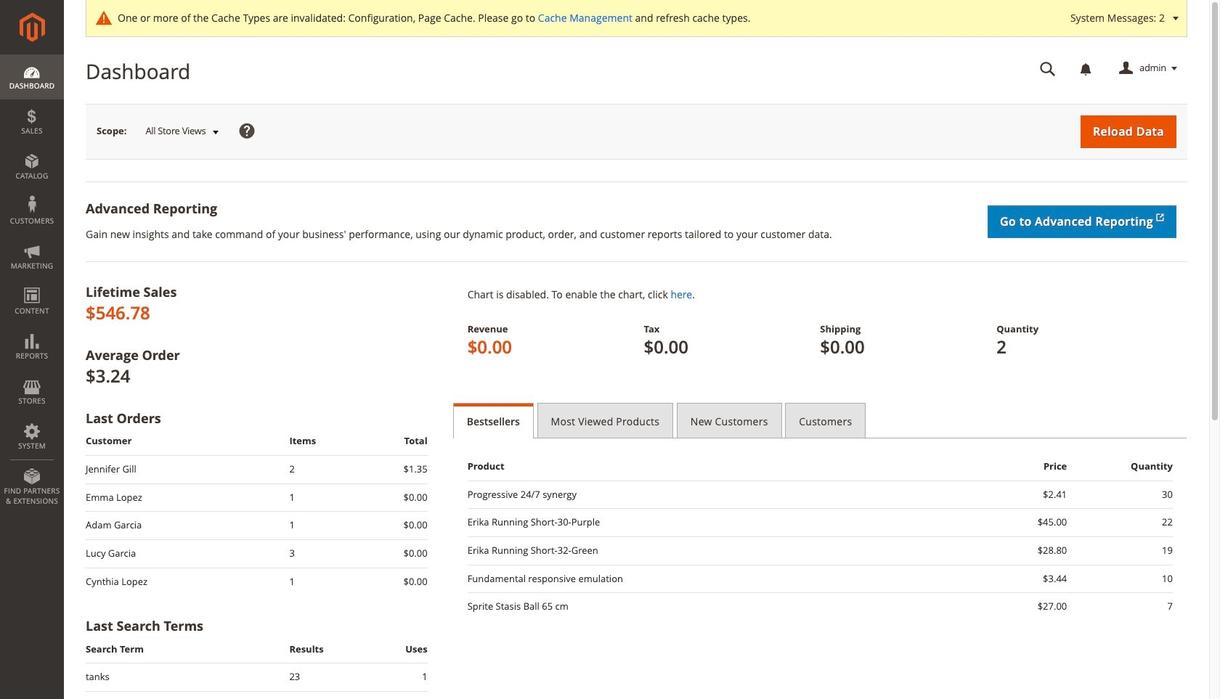 Task type: locate. For each thing, give the bounding box(es) containing it.
magento admin panel image
[[19, 12, 45, 42]]

tab list
[[453, 403, 1188, 439]]

menu bar
[[0, 54, 64, 514]]

None text field
[[1030, 56, 1066, 81]]



